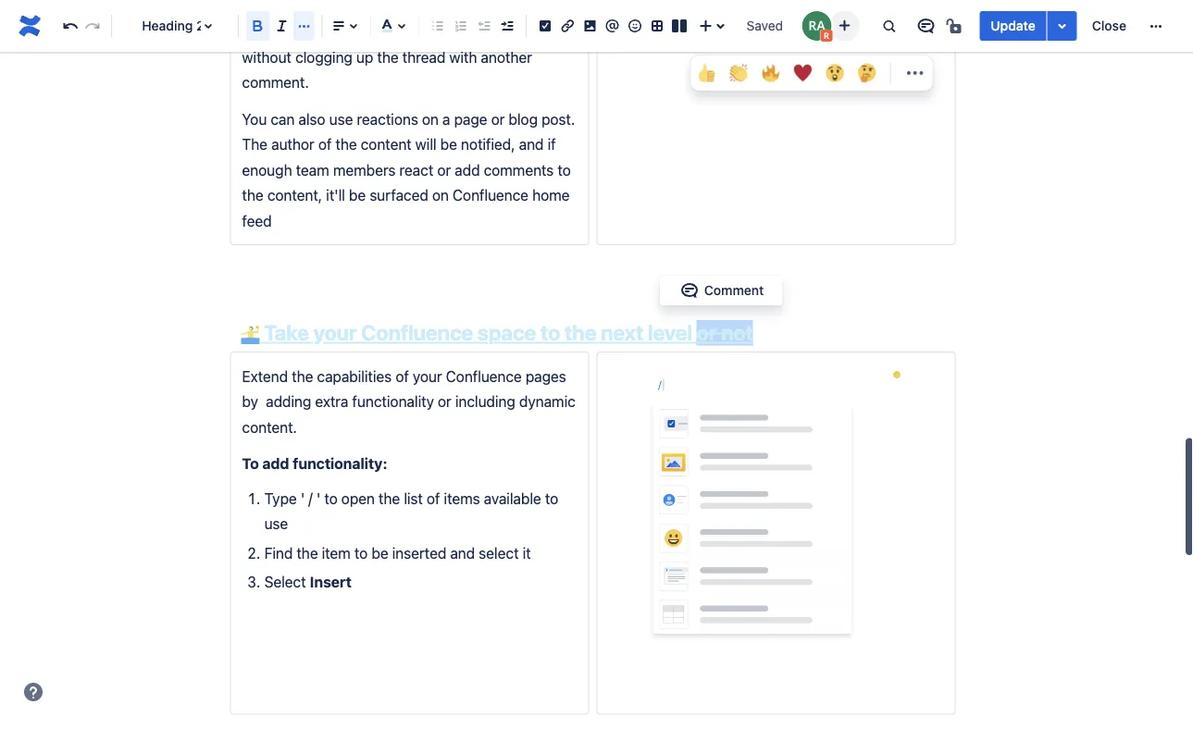 Task type: describe. For each thing, give the bounding box(es) containing it.
indent tab image
[[496, 15, 518, 37]]

1 vertical spatial and
[[450, 544, 475, 562]]

link image
[[557, 15, 579, 37]]

extend
[[242, 368, 288, 385]]

acknowledge
[[326, 23, 414, 41]]

or right react
[[437, 161, 451, 179]]

align left image
[[328, 15, 350, 37]]

it
[[523, 544, 531, 562]]

comment icon image
[[915, 15, 937, 37]]

page
[[454, 110, 487, 128]]

/
[[309, 490, 313, 507]]

the inside type ' / ' to open the list of items available to use
[[379, 490, 400, 507]]

close
[[1092, 18, 1127, 33]]

heading
[[142, 18, 193, 33]]

your inside extend the capabilities of your confluence pages by  adding extra functionality or including dynamic content.
[[413, 368, 442, 385]]

to right space
[[541, 320, 560, 345]]

extra
[[315, 393, 349, 411]]

the inside extend the capabilities of your confluence pages by  adding extra functionality or including dynamic content.
[[292, 368, 313, 385]]

open
[[341, 490, 375, 507]]

support
[[458, 0, 510, 15]]

with
[[449, 48, 477, 66]]

0 vertical spatial on
[[422, 110, 439, 128]]

0 vertical spatial be
[[441, 136, 457, 153]]

you
[[377, 0, 401, 15]]

numbered list ⌘⇧7 image
[[450, 15, 472, 37]]

1 vertical spatial on
[[432, 186, 449, 204]]

layouts image
[[669, 15, 691, 37]]

reactions inside you can also use reactions on a page or blog post. the author of the content will be notified, and if enough team members react or add comments to the content, it'll be surfaced on confluence home feed
[[357, 110, 418, 128]]

of inside extend the capabilities of your confluence pages by  adding extra functionality or including dynamic content.
[[396, 368, 409, 385]]

confluence inside you can also use reactions on a page or blog post. the author of the content will be notified, and if enough team members react or add comments to the content, it'll be surfaced on confluence home feed
[[453, 186, 529, 204]]

the
[[242, 136, 268, 153]]

type ' / ' to open the list of items available to use
[[264, 490, 562, 533]]

more formatting image
[[293, 15, 315, 37]]

add inside you can also use reactions on a page or blog post. the author of the content will be notified, and if enough team members react or add comments to the content, it'll be surfaced on confluence home feed
[[455, 161, 480, 179]]

to right /
[[324, 490, 338, 507]]

1 vertical spatial confluence
[[361, 320, 473, 345]]

or left not
[[697, 320, 717, 345]]

saved
[[747, 18, 783, 33]]

to right 'available'
[[545, 490, 559, 507]]

and inside you can also use reactions on a page or blog post. the author of the content will be notified, and if enough team members react or add comments to the content, it'll be surfaced on confluence home feed
[[519, 136, 544, 153]]

comments
[[484, 161, 554, 179]]

ruby anderson image
[[802, 11, 832, 41]]

blog
[[509, 110, 538, 128]]

extend the capabilities of your confluence pages by  adding extra functionality or including dynamic content.
[[242, 368, 579, 436]]

the left the next
[[565, 320, 597, 345]]

0 horizontal spatial your
[[313, 320, 357, 345]]

2
[[196, 18, 204, 33]]

1 vertical spatial be
[[349, 186, 366, 204]]

reactions inside use reactions when you want to support a comment or acknowledge you've seen one without clogging up the thread with another comment.
[[272, 0, 333, 15]]

capabilities
[[317, 368, 392, 385]]

comment button
[[667, 279, 775, 302]]

the inside use reactions when you want to support a comment or acknowledge you've seen one without clogging up the thread with another comment.
[[377, 48, 399, 66]]

one
[[501, 23, 526, 41]]

use inside type ' / ' to open the list of items available to use
[[264, 515, 288, 533]]

content.
[[242, 419, 297, 436]]

by
[[242, 393, 258, 411]]

including
[[455, 393, 516, 411]]

items
[[444, 490, 480, 507]]

post.
[[542, 110, 575, 128]]

list
[[404, 490, 423, 507]]

available
[[484, 490, 541, 507]]

no restrictions image
[[945, 15, 967, 37]]

you can also use reactions on a page or blog post. the author of the content will be notified, and if enough team members react or add comments to the content, it'll be surfaced on confluence home feed
[[242, 110, 579, 229]]

also
[[299, 110, 326, 128]]

select insert
[[264, 573, 352, 591]]

you've
[[418, 23, 461, 41]]

to inside use reactions when you want to support a comment or acknowledge you've seen one without clogging up the thread with another comment.
[[441, 0, 454, 15]]

comment image
[[679, 279, 701, 302]]

emoji image
[[624, 15, 646, 37]]

use reactions when you want to support a comment or acknowledge you've seen one without clogging up the thread with another comment.
[[242, 0, 536, 91]]

heading 2
[[142, 18, 204, 33]]

invite to edit image
[[834, 14, 856, 37]]

or inside use reactions when you want to support a comment or acknowledge you've seen one without clogging up the thread with another comment.
[[309, 23, 322, 41]]

update button
[[980, 11, 1047, 41]]

react
[[399, 161, 434, 179]]

close button
[[1081, 11, 1138, 41]]

the right find at bottom left
[[297, 544, 318, 562]]



Task type: locate. For each thing, give the bounding box(es) containing it.
it'll
[[326, 186, 345, 204]]

confluence inside extend the capabilities of your confluence pages by  adding extra functionality or including dynamic content.
[[446, 368, 522, 385]]

to inside you can also use reactions on a page or blog post. the author of the content will be notified, and if enough team members react or add comments to the content, it'll be surfaced on confluence home feed
[[558, 161, 571, 179]]

confluence image
[[15, 11, 44, 41], [15, 11, 44, 41]]

insert
[[310, 573, 352, 591]]

add image, video, or file image
[[579, 15, 601, 37]]

0 horizontal spatial and
[[450, 544, 475, 562]]

dynamic
[[519, 393, 576, 411]]

the up adding at the left bottom of the page
[[292, 368, 313, 385]]

your up capabilities
[[313, 320, 357, 345]]

comment.
[[242, 74, 309, 91]]

and left select
[[450, 544, 475, 562]]

feed
[[242, 212, 272, 229]]

help image
[[22, 682, 44, 704]]

confluence down comments
[[453, 186, 529, 204]]

use down type
[[264, 515, 288, 533]]

0 horizontal spatial '
[[301, 490, 305, 507]]

your up 'functionality'
[[413, 368, 442, 385]]

to up "you've"
[[441, 0, 454, 15]]

action item image
[[534, 15, 556, 37]]

1 vertical spatial a
[[443, 110, 450, 128]]

or
[[309, 23, 322, 41], [491, 110, 505, 128], [437, 161, 451, 179], [697, 320, 717, 345], [438, 393, 452, 411]]

0 horizontal spatial of
[[318, 136, 332, 153]]

level
[[648, 320, 693, 345]]

add right to
[[262, 455, 289, 473]]

use
[[242, 0, 268, 15]]

you
[[242, 110, 267, 128]]

a
[[513, 0, 521, 15], [443, 110, 450, 128]]

space
[[478, 320, 536, 345]]

1 ' from the left
[[301, 490, 305, 507]]

be right it'll
[[349, 186, 366, 204]]

1 vertical spatial of
[[396, 368, 409, 385]]

'
[[301, 490, 305, 507], [317, 490, 321, 507]]

undo ⌘z image
[[59, 15, 82, 37]]

of inside you can also use reactions on a page or blog post. the author of the content will be notified, and if enough team members react or add comments to the content, it'll be surfaced on confluence home feed
[[318, 136, 332, 153]]

comment
[[242, 23, 305, 41]]

to add functionality:
[[242, 455, 388, 473]]

the up members
[[336, 136, 357, 153]]

on up 'will' at the left top of page
[[422, 110, 439, 128]]

up
[[356, 48, 373, 66]]

the up feed
[[242, 186, 264, 204]]

' left /
[[301, 490, 305, 507]]

1 horizontal spatial and
[[519, 136, 544, 153]]

use
[[329, 110, 353, 128], [264, 515, 288, 533]]

more image
[[1145, 15, 1168, 37]]

of up team at the left top of the page
[[318, 136, 332, 153]]

or inside extend the capabilities of your confluence pages by  adding extra functionality or including dynamic content.
[[438, 393, 452, 411]]

reactions up "comment"
[[272, 0, 333, 15]]

1 horizontal spatial be
[[372, 544, 388, 562]]

outdent ⇧tab image
[[473, 15, 495, 37]]

find the item to be inserted and select it
[[264, 544, 531, 562]]

of up 'functionality'
[[396, 368, 409, 385]]

confluence up including
[[446, 368, 522, 385]]

0 horizontal spatial add
[[262, 455, 289, 473]]

find
[[264, 544, 293, 562]]

members
[[333, 161, 396, 179]]

or left the blog
[[491, 110, 505, 128]]

redo ⌘⇧z image
[[82, 15, 104, 37]]

if
[[548, 136, 556, 153]]

add down notified,
[[455, 161, 480, 179]]

clogging
[[295, 48, 353, 66]]

select
[[264, 573, 306, 591]]

1 horizontal spatial of
[[396, 368, 409, 385]]

will
[[416, 136, 437, 153]]

to right item
[[355, 544, 368, 562]]

1 vertical spatial your
[[413, 368, 442, 385]]

next
[[601, 320, 644, 345]]

to
[[242, 455, 259, 473]]

surfaced
[[370, 186, 428, 204]]

to up home
[[558, 161, 571, 179]]

update
[[991, 18, 1036, 33]]

enough
[[242, 161, 292, 179]]

1 horizontal spatial reactions
[[357, 110, 418, 128]]

0 horizontal spatial reactions
[[272, 0, 333, 15]]

' right /
[[317, 490, 321, 507]]

the left list
[[379, 490, 400, 507]]

1 horizontal spatial use
[[329, 110, 353, 128]]

2 vertical spatial of
[[427, 490, 440, 507]]

of inside type ' / ' to open the list of items available to use
[[427, 490, 440, 507]]

1 horizontal spatial '
[[317, 490, 321, 507]]

table image
[[646, 15, 669, 37]]

0 horizontal spatial a
[[443, 110, 450, 128]]

on
[[422, 110, 439, 128], [432, 186, 449, 204]]

the
[[377, 48, 399, 66], [336, 136, 357, 153], [242, 186, 264, 204], [565, 320, 597, 345], [292, 368, 313, 385], [379, 490, 400, 507], [297, 544, 318, 562]]

or left align left icon
[[309, 23, 322, 41]]

the right up
[[377, 48, 399, 66]]

of
[[318, 136, 332, 153], [396, 368, 409, 385], [427, 490, 440, 507]]

add
[[455, 161, 480, 179], [262, 455, 289, 473]]

heading 2 button
[[119, 6, 231, 46]]

item
[[322, 544, 351, 562]]

0 horizontal spatial use
[[264, 515, 288, 533]]

pages
[[526, 368, 566, 385]]

select
[[479, 544, 519, 562]]

another
[[481, 48, 532, 66]]

and left the if
[[519, 136, 544, 153]]

2 horizontal spatial be
[[441, 136, 457, 153]]

content
[[361, 136, 412, 153]]

adding
[[266, 393, 311, 411]]

inserted
[[392, 544, 447, 562]]

1 vertical spatial reactions
[[357, 110, 418, 128]]

of right list
[[427, 490, 440, 507]]

adjust update settings image
[[1052, 15, 1074, 37]]

2 horizontal spatial of
[[427, 490, 440, 507]]

your
[[313, 320, 357, 345], [413, 368, 442, 385]]

1 horizontal spatial your
[[413, 368, 442, 385]]

home
[[533, 186, 570, 204]]

0 vertical spatial a
[[513, 0, 521, 15]]

thread
[[403, 48, 446, 66]]

content,
[[267, 186, 322, 204]]

confluence up extend the capabilities of your confluence pages by  adding extra functionality or including dynamic content.
[[361, 320, 473, 345]]

reactions
[[272, 0, 333, 15], [357, 110, 418, 128]]

notified,
[[461, 136, 515, 153]]

team
[[296, 161, 329, 179]]

want
[[405, 0, 437, 15]]

type
[[264, 490, 297, 507]]

be right 'will' at the left top of page
[[441, 136, 457, 153]]

be left inserted
[[372, 544, 388, 562]]

1 vertical spatial add
[[262, 455, 289, 473]]

mention image
[[601, 15, 624, 37]]

bullet list ⌘⇧8 image
[[427, 15, 449, 37]]

on down react
[[432, 186, 449, 204]]

not
[[721, 320, 753, 345]]

1 vertical spatial use
[[264, 515, 288, 533]]

1 horizontal spatial a
[[513, 0, 521, 15]]

be
[[441, 136, 457, 153], [349, 186, 366, 204], [372, 544, 388, 562]]

and
[[519, 136, 544, 153], [450, 544, 475, 562]]

find and replace image
[[878, 15, 900, 37]]

:man_playing_water_polo: image
[[241, 326, 260, 344]]

can
[[271, 110, 295, 128]]

a inside you can also use reactions on a page or blog post. the author of the content will be notified, and if enough team members react or add comments to the content, it'll be surfaced on confluence home feed
[[443, 110, 450, 128]]

0 vertical spatial of
[[318, 136, 332, 153]]

2 ' from the left
[[317, 490, 321, 507]]

comment
[[705, 283, 764, 298]]

or left including
[[438, 393, 452, 411]]

italic ⌘i image
[[271, 15, 293, 37]]

seen
[[465, 23, 497, 41]]

use inside you can also use reactions on a page or blog post. the author of the content will be notified, and if enough team members react or add comments to the content, it'll be surfaced on confluence home feed
[[329, 110, 353, 128]]

a left the page
[[443, 110, 450, 128]]

when
[[337, 0, 373, 15]]

0 vertical spatial and
[[519, 136, 544, 153]]

use right also
[[329, 110, 353, 128]]

2 vertical spatial confluence
[[446, 368, 522, 385]]

reactions up content
[[357, 110, 418, 128]]

a inside use reactions when you want to support a comment or acknowledge you've seen one without clogging up the thread with another comment.
[[513, 0, 521, 15]]

bold ⌘b image
[[247, 15, 269, 37]]

functionality
[[352, 393, 434, 411]]

0 vertical spatial confluence
[[453, 186, 529, 204]]

take your confluence space to the next level or not
[[260, 320, 753, 345]]

author
[[271, 136, 315, 153]]

1 horizontal spatial add
[[455, 161, 480, 179]]

to
[[441, 0, 454, 15], [558, 161, 571, 179], [541, 320, 560, 345], [324, 490, 338, 507], [545, 490, 559, 507], [355, 544, 368, 562]]

2 vertical spatial be
[[372, 544, 388, 562]]

a up one
[[513, 0, 521, 15]]

0 vertical spatial add
[[455, 161, 480, 179]]

confluence
[[453, 186, 529, 204], [361, 320, 473, 345], [446, 368, 522, 385]]

0 vertical spatial your
[[313, 320, 357, 345]]

0 vertical spatial use
[[329, 110, 353, 128]]

take
[[264, 320, 309, 345]]

:man_playing_water_polo: image
[[241, 326, 260, 344]]

0 vertical spatial reactions
[[272, 0, 333, 15]]

0 horizontal spatial be
[[349, 186, 366, 204]]

without
[[242, 48, 292, 66]]

functionality:
[[293, 455, 388, 473]]



Task type: vqa. For each thing, say whether or not it's contained in the screenshot.
top a
yes



